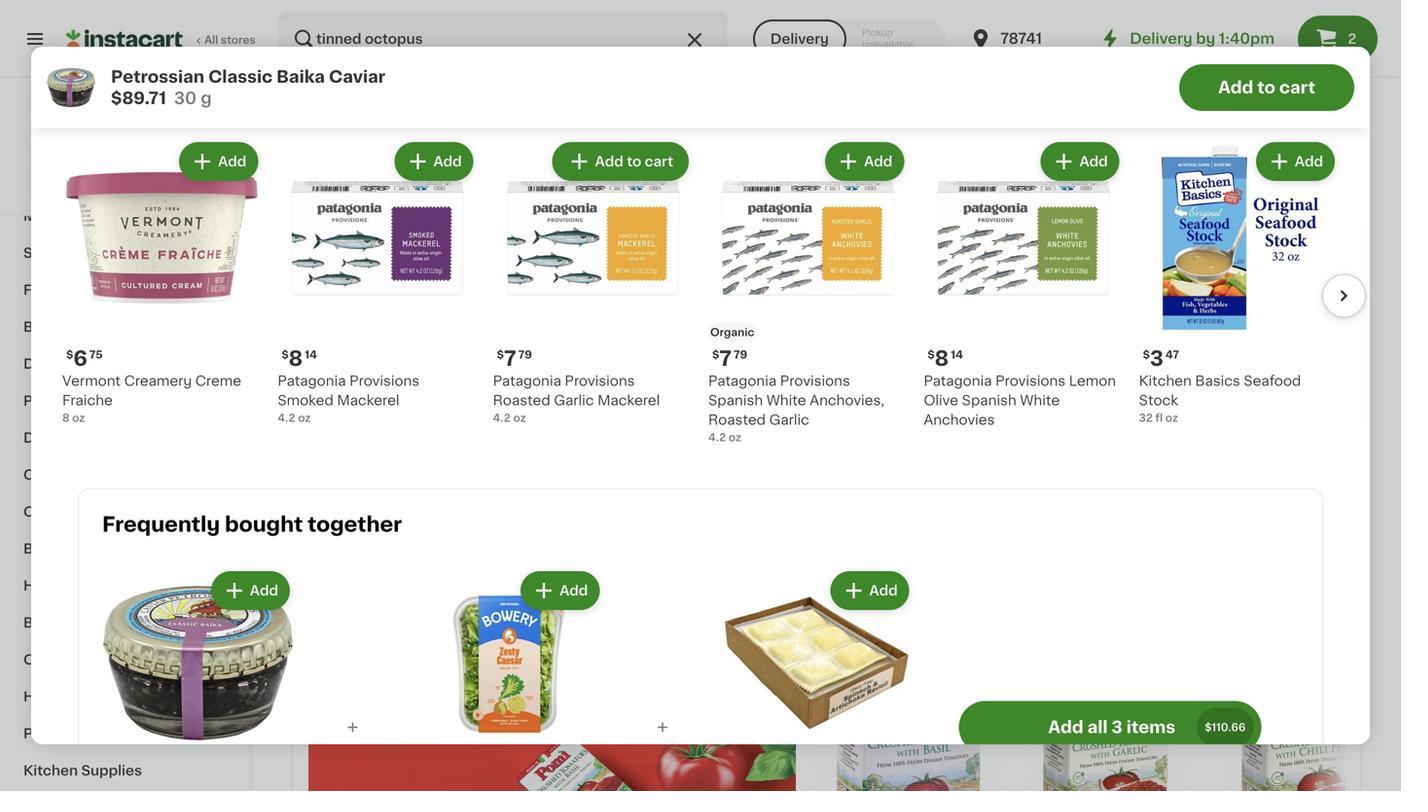 Task type: vqa. For each thing, say whether or not it's contained in the screenshot.


Task type: describe. For each thing, give the bounding box(es) containing it.
beverages
[[23, 172, 98, 186]]

8 inside 8 patagonia provisions smoked mussels 4.2 oz
[[846, 114, 860, 135]]

$ 8 14 for patagonia provisions lemon olive spanish white anchovies
[[928, 348, 964, 369]]

savory
[[1224, 534, 1271, 548]]

essentials
[[75, 616, 147, 630]]

snacks
[[23, 246, 74, 260]]

patagonia inside 8 patagonia provisions smoked mussels 4.2 oz
[[835, 140, 903, 154]]

oz inside 8 patagonia provisions smoked mussels 4.2 oz
[[855, 179, 868, 189]]

items
[[1127, 719, 1176, 736]]

spices
[[142, 653, 189, 667]]

basics
[[1196, 374, 1241, 388]]

beverages link
[[12, 161, 237, 198]]

canned goods & soups
[[23, 505, 191, 519]]

$34.94 per pound element
[[1107, 112, 1363, 137]]

olive inside 'patagonia provisions lemon olive spanish white anchovies'
[[924, 394, 959, 407]]

central for central market fresh sea scallops
[[1107, 140, 1157, 154]]

47
[[1166, 349, 1180, 360]]

2 fresh from the left
[[1211, 140, 1249, 154]]

g
[[201, 90, 212, 107]]

personal care link
[[12, 715, 237, 752]]

& left the eggs
[[65, 135, 76, 149]]

oils, vinegars, & spices link
[[12, 641, 237, 678]]

& down 100%
[[63, 209, 74, 223]]

30 inside the $ 23 30
[[332, 490, 346, 501]]

personal care
[[23, 727, 122, 741]]

oils,
[[23, 653, 55, 667]]

condiments & sauces
[[23, 468, 180, 482]]

policy
[[136, 168, 170, 179]]

prepared foods
[[23, 394, 135, 408]]

deli link
[[12, 346, 237, 383]]

produce
[[23, 98, 83, 112]]

supplies
[[81, 764, 142, 778]]

provisions for patagonia provisions lemon olive spanish white anchovies
[[996, 374, 1066, 388]]

provisions for patagonia provisions roasted garlic mackerel 4.2 oz
[[565, 374, 635, 388]]

seafood for kitchen basics seafood stock 32 fl oz
[[1244, 374, 1302, 388]]

oysters
[[292, 160, 347, 173]]

product group containing 19
[[835, 223, 1091, 566]]

kitchen for kitchen supplies
[[23, 764, 78, 778]]

23 inside product group
[[303, 489, 330, 510]]

smoked inside patagonia provisions smoked mackerel 4.2 oz
[[278, 394, 334, 407]]

1 horizontal spatial add to cart
[[1219, 79, 1316, 96]]

kitchen supplies link
[[12, 752, 237, 789]]

pacific
[[501, 140, 547, 154]]

23 central market fresh shucked pacific oysters
[[292, 114, 547, 173]]

14 for patagonia provisions lemon olive spanish white anchovies
[[951, 349, 964, 360]]

seafood for meat & seafood
[[77, 209, 136, 223]]

4.2 inside patagonia provisions spanish white anchovies, roasted garlic 4.2 oz
[[709, 432, 726, 443]]

pomi
[[360, 609, 415, 629]]

1 vertical spatial 3
[[1112, 719, 1123, 736]]

foods
[[91, 394, 135, 408]]

care for health care
[[73, 690, 107, 704]]

/lb for 34
[[1171, 113, 1191, 128]]

75
[[89, 349, 103, 360]]

/lb for 11
[[617, 113, 638, 128]]

white inside 'patagonia provisions lemon olive spanish white anchovies'
[[1020, 394, 1060, 407]]

patagonia for patagonia provisions mussels, in olive oil + broth, savory sofrito
[[1107, 515, 1175, 529]]

recipes link
[[12, 50, 237, 87]]

garlic inside patagonia provisions roasted garlic mackerel 4.2 oz
[[554, 394, 594, 407]]

$ 8 73
[[1111, 489, 1147, 510]]

raley's texas caviar
[[292, 515, 430, 529]]

patagonia for patagonia provisions roasted garlic mackerel 4.2 oz
[[493, 374, 561, 388]]

caviar inside product group
[[387, 515, 430, 529]]

pomi italian tomatoes w basil
[[360, 609, 679, 629]]

classic
[[208, 69, 273, 85]]

11
[[575, 114, 593, 135]]

household
[[23, 579, 100, 593]]

basil
[[627, 609, 679, 629]]

sauces
[[128, 468, 180, 482]]

picked
[[62, 85, 136, 106]]

delivery for delivery by 1:40pm
[[1130, 32, 1193, 46]]

4.2 inside patagonia provisions roasted garlic mackerel 4.2 oz
[[493, 413, 511, 423]]

central for central market
[[72, 145, 124, 159]]

frequently bought together
[[102, 514, 402, 535]]

& left 'soups'
[[132, 505, 143, 519]]

health care link
[[12, 678, 237, 715]]

provisions inside 8 patagonia provisions smoked mussels 4.2 oz
[[907, 140, 977, 154]]

recipes
[[23, 61, 81, 75]]

fl
[[1156, 413, 1163, 423]]

health
[[23, 690, 70, 704]]

baika
[[277, 69, 325, 85]]

kitchen supplies
[[23, 764, 142, 778]]

$ 7 79 for patagonia provisions spanish white anchovies, roasted garlic
[[712, 348, 748, 369]]

w
[[604, 609, 622, 629]]

roasted inside patagonia provisions spanish white anchovies, roasted garlic 4.2 oz
[[709, 413, 766, 427]]

kitchen basics seafood stock 32 fl oz
[[1139, 374, 1302, 423]]

household link
[[12, 567, 237, 604]]

prepared
[[23, 394, 88, 408]]

spanish inside patagonia provisions spanish white anchovies, roasted garlic 4.2 oz
[[709, 394, 763, 407]]

dairy & eggs link
[[12, 124, 237, 161]]

provisions for patagonia provisions smoked mackerel 4.2 oz
[[350, 374, 420, 388]]

dry goods & pasta
[[23, 431, 156, 445]]

patagonia for patagonia provisions lemon olive spanish white anchovies
[[924, 374, 992, 388]]

74
[[600, 490, 613, 501]]

patagonia provisions lemon olive spanish white anchovies
[[924, 374, 1117, 427]]

goods for dry
[[52, 431, 99, 445]]

$ for patagonia provisions lemon olive spanish white anchovies
[[928, 349, 935, 360]]

view
[[66, 168, 93, 179]]

spo nsored
[[1265, 89, 1339, 102]]

organic
[[711, 327, 755, 338]]

78741 button
[[970, 12, 1086, 66]]

goods for canned
[[82, 505, 129, 519]]

8 for patagonia provisions mussels, in olive oil + broth, savory sofrito
[[1118, 489, 1132, 510]]

14 for patagonia provisions smoked mackerel
[[305, 349, 317, 360]]

provisions for patagonia provisions spanish white anchovies, roasted garlic 4.2 oz
[[780, 374, 851, 388]]

& left pasta at the left of page
[[102, 431, 114, 445]]

vinegars,
[[58, 653, 124, 667]]

$ for patagonia provisions mussels, in olive oil + broth, savory sofrito
[[1111, 490, 1118, 501]]

bought
[[225, 514, 303, 535]]

raley's
[[292, 515, 341, 529]]

2 button
[[1298, 16, 1378, 62]]

dry
[[23, 431, 49, 445]]

delivery button
[[753, 19, 847, 58]]

add all 3 items
[[1049, 719, 1176, 736]]

fresh inside 23 central market fresh shucked pacific oysters
[[396, 140, 434, 154]]

item carousel region containing 6
[[62, 130, 1367, 481]]

oz inside patagonia provisions roasted garlic mackerel 4.2 oz
[[513, 413, 526, 423]]

delivery by 1:40pm link
[[1099, 27, 1275, 51]]

$ 7 79 for patagonia provisions roasted garlic mackerel
[[497, 348, 532, 369]]

$89.71
[[111, 90, 166, 107]]

mackerel inside patagonia provisions roasted garlic mackerel 4.2 oz
[[598, 394, 660, 407]]

pricing
[[95, 168, 134, 179]]

oil
[[1145, 534, 1164, 548]]

market for central market fresh sea scallops
[[1160, 140, 1208, 154]]

100%
[[50, 187, 79, 198]]

texas
[[345, 515, 384, 529]]

meat
[[23, 209, 59, 223]]

oils, vinegars, & spices
[[23, 653, 189, 667]]

oz inside patagonia provisions smoked mackerel 4.2 oz
[[298, 413, 311, 423]]

$ inside $ 18 74
[[567, 490, 575, 501]]

1 vertical spatial item carousel region
[[796, 666, 1402, 791]]

32
[[1139, 413, 1153, 423]]

petrossian classic baika caviar $89.71 30 g
[[111, 69, 386, 107]]

creme
[[195, 374, 241, 388]]

sea
[[1253, 140, 1278, 154]]

& left the spices
[[127, 653, 138, 667]]

$ for patagonia provisions roasted garlic mackerel
[[497, 349, 504, 360]]

1 vertical spatial cart
[[645, 155, 674, 168]]

central market logo image
[[106, 101, 143, 138]]



Task type: locate. For each thing, give the bounding box(es) containing it.
1 vertical spatial add to cart button
[[554, 144, 687, 179]]

0 horizontal spatial caviar
[[329, 69, 386, 85]]

in
[[1316, 515, 1328, 529]]

0 horizontal spatial $ 8 14
[[282, 348, 317, 369]]

1:40pm
[[1219, 32, 1275, 46]]

+
[[1167, 534, 1176, 548]]

2 79 from the left
[[518, 349, 532, 360]]

0 horizontal spatial 79
[[518, 349, 532, 360]]

$ inside $ 8 73
[[1111, 490, 1118, 501]]

kitchen up stock
[[1139, 374, 1192, 388]]

2 23 from the top
[[303, 489, 330, 510]]

0 horizontal spatial olive
[[924, 394, 959, 407]]

2 horizontal spatial market
[[1160, 140, 1208, 154]]

patagonia for patagonia provisions spanish white anchovies, roasted garlic 4.2 oz
[[709, 374, 777, 388]]

$ inside the $ 23 30
[[296, 490, 303, 501]]

market inside 23 central market fresh shucked pacific oysters
[[346, 140, 393, 154]]

soups
[[147, 505, 191, 519]]

/lb inside $34.94 per pound element
[[1171, 113, 1191, 128]]

0 horizontal spatial add to cart button
[[554, 144, 687, 179]]

kitchen for kitchen basics seafood stock 32 fl oz
[[1139, 374, 1192, 388]]

delivery inside button
[[771, 32, 829, 46]]

1 horizontal spatial 7
[[720, 348, 732, 369]]

add to cart button down 11
[[554, 144, 687, 179]]

product group
[[62, 138, 262, 426], [278, 138, 478, 426], [493, 138, 693, 426], [709, 138, 908, 445], [924, 138, 1124, 430], [1139, 138, 1339, 426], [292, 223, 548, 547], [564, 223, 820, 566], [835, 223, 1091, 566], [1107, 223, 1363, 551], [102, 567, 294, 791], [412, 567, 604, 791], [722, 567, 914, 791], [813, 666, 1004, 791], [1012, 666, 1204, 791], [1212, 666, 1402, 791]]

3 left 47
[[1150, 348, 1164, 369]]

1 white from the left
[[767, 394, 807, 407]]

mackerel inside patagonia provisions smoked mackerel 4.2 oz
[[337, 394, 400, 407]]

produce link
[[12, 87, 237, 124]]

together
[[308, 514, 402, 535]]

1 $ 7 79 from the left
[[712, 348, 748, 369]]

0 horizontal spatial 14
[[305, 349, 317, 360]]

8 up mussels on the right of page
[[846, 114, 860, 135]]

pasta
[[117, 431, 156, 445]]

$ inside $ 19 56
[[839, 490, 846, 501]]

$ for vermont creamery creme fraiche
[[66, 349, 73, 360]]

23
[[303, 114, 330, 135], [303, 489, 330, 510]]

0 vertical spatial garlic
[[554, 394, 594, 407]]

0 vertical spatial 30
[[174, 90, 197, 107]]

0 horizontal spatial add to cart
[[595, 155, 674, 168]]

$11.64 per pound element
[[564, 112, 820, 137]]

3 right all
[[1112, 719, 1123, 736]]

meat & seafood link
[[12, 198, 237, 235]]

olive inside patagonia provisions mussels, in olive oil + broth, savory sofrito
[[1107, 534, 1142, 548]]

4.2 inside patagonia provisions smoked mackerel 4.2 oz
[[278, 413, 295, 423]]

$ left the 74
[[567, 490, 575, 501]]

1 14 from the left
[[305, 349, 317, 360]]

1 fresh from the left
[[396, 140, 434, 154]]

1 horizontal spatial white
[[1020, 394, 1060, 407]]

1 horizontal spatial delivery
[[1130, 32, 1193, 46]]

1 vertical spatial kitchen
[[23, 764, 78, 778]]

mussels
[[835, 160, 892, 173]]

$ for patagonia provisions smoked mackerel
[[282, 349, 289, 360]]

mussels,
[[1252, 515, 1312, 529]]

anchovies,
[[810, 394, 885, 407]]

2 mackerel from the left
[[598, 394, 660, 407]]

1 vertical spatial 23
[[303, 489, 330, 510]]

0 vertical spatial olive
[[924, 394, 959, 407]]

8 left the 73
[[1118, 489, 1132, 510]]

0 horizontal spatial garlic
[[554, 394, 594, 407]]

care for personal care
[[88, 727, 122, 741]]

$ 7 79 down organic
[[712, 348, 748, 369]]

patagonia inside 'patagonia provisions lemon olive spanish white anchovies'
[[924, 374, 992, 388]]

2 $ 8 14 from the left
[[928, 348, 964, 369]]

$ 7 79
[[712, 348, 748, 369], [497, 348, 532, 369]]

central up pricing on the left of page
[[72, 145, 124, 159]]

1 horizontal spatial caviar
[[387, 515, 430, 529]]

1 horizontal spatial 30
[[332, 490, 346, 501]]

8 up patagonia provisions smoked mackerel 4.2 oz
[[289, 348, 303, 369]]

$ left the 73
[[1111, 490, 1118, 501]]

1 horizontal spatial kitchen
[[1139, 374, 1192, 388]]

/lb inside $11.64 per pound element
[[617, 113, 638, 128]]

provisions inside patagonia provisions roasted garlic mackerel 4.2 oz
[[565, 374, 635, 388]]

1 vertical spatial goods
[[82, 505, 129, 519]]

1 horizontal spatial garlic
[[769, 413, 810, 427]]

add to cart button up $34.94 per pound element
[[1180, 64, 1355, 111]]

patagonia inside patagonia provisions smoked mackerel 4.2 oz
[[278, 374, 346, 388]]

central market link
[[72, 101, 176, 162]]

8 for patagonia provisions smoked mackerel
[[289, 348, 303, 369]]

kitchen down personal
[[23, 764, 78, 778]]

market for central market
[[127, 145, 176, 159]]

0 horizontal spatial mackerel
[[337, 394, 400, 407]]

0 horizontal spatial to
[[627, 155, 642, 168]]

oz inside kitchen basics seafood stock 32 fl oz
[[1166, 413, 1179, 423]]

None search field
[[278, 12, 728, 66]]

patagonia inside patagonia provisions spanish white anchovies, roasted garlic 4.2 oz
[[709, 374, 777, 388]]

7 for patagonia provisions roasted garlic mackerel
[[504, 348, 517, 369]]

seafood right basics
[[1244, 374, 1302, 388]]

breakfast
[[23, 542, 91, 556]]

1 vertical spatial add to cart
[[595, 155, 674, 168]]

smoked inside 8 patagonia provisions smoked mussels 4.2 oz
[[981, 140, 1036, 154]]

0 horizontal spatial fresh
[[396, 140, 434, 154]]

bakery link
[[12, 309, 237, 346]]

white inside patagonia provisions spanish white anchovies, roasted garlic 4.2 oz
[[767, 394, 807, 407]]

market up oysters in the top left of the page
[[346, 140, 393, 154]]

petrossian
[[111, 69, 205, 85]]

seafood down satisfaction
[[77, 209, 136, 223]]

14 up patagonia provisions smoked mackerel 4.2 oz
[[305, 349, 317, 360]]

1 horizontal spatial olive
[[1107, 534, 1142, 548]]

stores
[[221, 35, 256, 45]]

1 horizontal spatial central
[[292, 140, 342, 154]]

100% satisfaction guarantee
[[50, 187, 206, 198]]

1 horizontal spatial add to cart button
[[1180, 64, 1355, 111]]

spanish inside 'patagonia provisions lemon olive spanish white anchovies'
[[962, 394, 1017, 407]]

all stores link
[[66, 12, 257, 66]]

cart down mediterranean octopus
[[645, 155, 674, 168]]

1 /lb from the left
[[617, 113, 638, 128]]

$ inside $ 6 75
[[66, 349, 73, 360]]

0 horizontal spatial 30
[[174, 90, 197, 107]]

to up $34.94 per pound element
[[1258, 79, 1276, 96]]

1 horizontal spatial fresh
[[1211, 140, 1249, 154]]

8 up anchovies
[[935, 348, 949, 369]]

caviar right "baika"
[[329, 69, 386, 85]]

1 horizontal spatial to
[[1258, 79, 1276, 96]]

$ 8 14 for patagonia provisions smoked mackerel
[[282, 348, 317, 369]]

delivery for delivery
[[771, 32, 829, 46]]

79 for patagonia provisions roasted garlic mackerel
[[518, 349, 532, 360]]

8 for patagonia provisions lemon olive spanish white anchovies
[[935, 348, 949, 369]]

market down $34.94 per pound element
[[1160, 140, 1208, 154]]

spanish down organic
[[709, 394, 763, 407]]

30 left g
[[174, 90, 197, 107]]

1 horizontal spatial seafood
[[1244, 374, 1302, 388]]

1 horizontal spatial market
[[346, 140, 393, 154]]

2 white from the left
[[1020, 394, 1060, 407]]

1 horizontal spatial smoked
[[981, 140, 1036, 154]]

add
[[1219, 79, 1254, 96], [218, 155, 247, 168], [434, 155, 462, 168], [595, 155, 624, 168], [864, 155, 893, 168], [1080, 155, 1108, 168], [1295, 155, 1324, 168], [504, 239, 532, 253], [776, 239, 804, 253], [1047, 239, 1076, 253], [250, 584, 278, 598], [560, 584, 588, 598], [870, 584, 898, 598], [1049, 719, 1084, 736]]

pomi italian tomato products image
[[309, 606, 352, 650]]

23 inside 23 central market fresh shucked pacific oysters
[[303, 114, 330, 135]]

8 patagonia provisions smoked mussels 4.2 oz
[[835, 114, 1036, 189]]

care up supplies
[[88, 727, 122, 741]]

patagonia inside patagonia provisions roasted garlic mackerel 4.2 oz
[[493, 374, 561, 388]]

central inside 23 central market fresh shucked pacific oysters
[[292, 140, 342, 154]]

79
[[734, 349, 748, 360], [518, 349, 532, 360]]

1 7 from the left
[[720, 348, 732, 369]]

2 14 from the left
[[951, 349, 964, 360]]

0 horizontal spatial delivery
[[771, 32, 829, 46]]

1 vertical spatial care
[[88, 727, 122, 741]]

2 /lb from the left
[[1171, 113, 1191, 128]]

1 horizontal spatial 14
[[951, 349, 964, 360]]

1 vertical spatial 30
[[332, 490, 346, 501]]

kitchen inside kitchen basics seafood stock 32 fl oz
[[1139, 374, 1192, 388]]

1 horizontal spatial spanish
[[962, 394, 1017, 407]]

goods down the condiments & sauces
[[82, 505, 129, 519]]

baking
[[23, 616, 72, 630]]

stock
[[1139, 394, 1179, 407]]

0 vertical spatial add to cart
[[1219, 79, 1316, 96]]

$ 8 14 up anchovies
[[928, 348, 964, 369]]

1 vertical spatial to
[[627, 155, 642, 168]]

0 horizontal spatial 3
[[1112, 719, 1123, 736]]

$ left 47
[[1143, 349, 1150, 360]]

8
[[846, 114, 860, 135], [289, 348, 303, 369], [935, 348, 949, 369], [62, 413, 70, 423], [1118, 489, 1132, 510]]

by
[[1196, 32, 1216, 46]]

1 vertical spatial garlic
[[769, 413, 810, 427]]

fraiche
[[62, 394, 113, 407]]

$110.66
[[1205, 722, 1246, 733]]

cart
[[1280, 79, 1316, 96], [645, 155, 674, 168]]

market up policy
[[127, 145, 176, 159]]

$ 6 75
[[66, 348, 103, 369]]

2 7 from the left
[[504, 348, 517, 369]]

0 vertical spatial add to cart button
[[1180, 64, 1355, 111]]

fresh down $34.94 per pound element
[[1211, 140, 1249, 154]]

0 vertical spatial kitchen
[[1139, 374, 1192, 388]]

$ inside $ 3 47
[[1143, 349, 1150, 360]]

1 horizontal spatial $ 8 14
[[928, 348, 964, 369]]

service type group
[[753, 19, 946, 58]]

79 for patagonia provisions spanish white anchovies, roasted garlic
[[734, 349, 748, 360]]

to inside item carousel region
[[627, 155, 642, 168]]

1 spanish from the left
[[709, 394, 763, 407]]

0 vertical spatial goods
[[52, 431, 99, 445]]

view pricing policy
[[66, 168, 170, 179]]

78741
[[1001, 32, 1042, 46]]

spo
[[1265, 89, 1292, 102]]

2 horizontal spatial central
[[1107, 140, 1157, 154]]

0 vertical spatial 23
[[303, 114, 330, 135]]

$ 19 56
[[839, 489, 886, 510]]

oz inside vermont creamery creme fraiche 8 oz
[[72, 413, 85, 423]]

$ for raley's texas caviar
[[296, 490, 303, 501]]

& left 'sauces' on the left bottom of page
[[113, 468, 125, 482]]

1 horizontal spatial /lb
[[1171, 113, 1191, 128]]

fresh left shucked
[[396, 140, 434, 154]]

deli
[[23, 357, 51, 371]]

provisions inside patagonia provisions spanish white anchovies, roasted garlic 4.2 oz
[[780, 374, 851, 388]]

2 spanish from the left
[[962, 394, 1017, 407]]

1 vertical spatial caviar
[[387, 515, 430, 529]]

provisions inside patagonia provisions mussels, in olive oil + broth, savory sofrito
[[1178, 515, 1249, 529]]

$ down organic
[[712, 349, 720, 360]]

$ up patagonia provisions smoked mackerel 4.2 oz
[[282, 349, 289, 360]]

provisions for patagonia provisions mussels, in olive oil + broth, savory sofrito
[[1178, 515, 1249, 529]]

goods
[[52, 431, 99, 445], [82, 505, 129, 519]]

product group containing 18
[[564, 223, 820, 566]]

patagonia for patagonia provisions smoked mackerel 4.2 oz
[[278, 374, 346, 388]]

1 horizontal spatial 79
[[734, 349, 748, 360]]

dairy & eggs
[[23, 135, 114, 149]]

0 horizontal spatial cart
[[645, 155, 674, 168]]

0 vertical spatial seafood
[[77, 209, 136, 223]]

mediterranean octopus
[[564, 140, 727, 154]]

1 mackerel from the left
[[337, 394, 400, 407]]

dry goods & pasta link
[[12, 420, 237, 457]]

1 vertical spatial roasted
[[709, 413, 766, 427]]

$ 7 79 up patagonia provisions roasted garlic mackerel 4.2 oz
[[497, 348, 532, 369]]

italian
[[420, 609, 487, 629]]

/lb up mediterranean
[[617, 113, 638, 128]]

$ left 56 at the right of page
[[839, 490, 846, 501]]

olive left oil
[[1107, 534, 1142, 548]]

14 up anchovies
[[951, 349, 964, 360]]

79 down organic
[[734, 349, 748, 360]]

vermont creamery creme fraiche 8 oz
[[62, 374, 241, 423]]

olive up anchovies
[[924, 394, 959, 407]]

/lb right 34
[[1171, 113, 1191, 128]]

provisions inside patagonia provisions smoked mackerel 4.2 oz
[[350, 374, 420, 388]]

1 horizontal spatial roasted
[[709, 413, 766, 427]]

prepared foods link
[[12, 383, 237, 420]]

79 up patagonia provisions roasted garlic mackerel 4.2 oz
[[518, 349, 532, 360]]

0 vertical spatial 3
[[1150, 348, 1164, 369]]

tomatoes
[[492, 609, 599, 629]]

1 vertical spatial seafood
[[1244, 374, 1302, 388]]

0 horizontal spatial seafood
[[77, 209, 136, 223]]

scallops
[[1282, 140, 1340, 154]]

0 horizontal spatial /lb
[[617, 113, 638, 128]]

snacks & candy link
[[12, 235, 237, 272]]

spanish up anchovies
[[962, 394, 1017, 407]]

23 up oysters in the top left of the page
[[303, 114, 330, 135]]

$ 8 14 up patagonia provisions smoked mackerel 4.2 oz
[[282, 348, 317, 369]]

1 horizontal spatial $ 7 79
[[712, 348, 748, 369]]

caviar inside petrossian classic baika caviar $89.71 30 g
[[329, 69, 386, 85]]

1 horizontal spatial cart
[[1280, 79, 1316, 96]]

kitchen inside "link"
[[23, 764, 78, 778]]

4.2 inside 8 patagonia provisions smoked mussels 4.2 oz
[[835, 179, 853, 189]]

8 down prepared
[[62, 413, 70, 423]]

$ for kitchen basics seafood stock
[[1143, 349, 1150, 360]]

product group containing 6
[[62, 138, 262, 426]]

1 23 from the top
[[303, 114, 330, 135]]

personal
[[23, 727, 85, 741]]

14
[[305, 349, 317, 360], [951, 349, 964, 360]]

dairy
[[23, 135, 61, 149]]

& left candy
[[78, 246, 89, 260]]

0 horizontal spatial white
[[767, 394, 807, 407]]

$ up anchovies
[[928, 349, 935, 360]]

patagonia provisions smoked mackerel 4.2 oz
[[278, 374, 420, 423]]

$ 3 47
[[1143, 348, 1180, 369]]

smoked
[[981, 140, 1036, 154], [278, 394, 334, 407]]

garlic inside patagonia provisions spanish white anchovies, roasted garlic 4.2 oz
[[769, 413, 810, 427]]

0 vertical spatial cart
[[1280, 79, 1316, 96]]

1 horizontal spatial mackerel
[[598, 394, 660, 407]]

3 inside product group
[[1150, 348, 1164, 369]]

provisions inside 'patagonia provisions lemon olive spanish white anchovies'
[[996, 374, 1066, 388]]

73
[[1134, 490, 1147, 501]]

central up oysters in the top left of the page
[[292, 140, 342, 154]]

add to cart up $34.94 per pound element
[[1219, 79, 1316, 96]]

breakfast link
[[12, 530, 237, 567]]

1 $ 8 14 from the left
[[282, 348, 317, 369]]

30 inside petrossian classic baika caviar $89.71 30 g
[[174, 90, 197, 107]]

7 down organic
[[720, 348, 732, 369]]

all
[[1088, 719, 1108, 736]]

2 $ 7 79 from the left
[[497, 348, 532, 369]]

$ up patagonia provisions roasted garlic mackerel 4.2 oz
[[497, 349, 504, 360]]

0 horizontal spatial spanish
[[709, 394, 763, 407]]

1 vertical spatial olive
[[1107, 534, 1142, 548]]

1 horizontal spatial 3
[[1150, 348, 1164, 369]]

product group containing 3
[[1139, 138, 1339, 426]]

7 up patagonia provisions roasted garlic mackerel 4.2 oz
[[504, 348, 517, 369]]

$
[[66, 349, 73, 360], [712, 349, 720, 360], [282, 349, 289, 360], [497, 349, 504, 360], [928, 349, 935, 360], [1143, 349, 1150, 360], [296, 490, 303, 501], [567, 490, 575, 501], [839, 490, 846, 501], [1111, 490, 1118, 501]]

frozen
[[23, 283, 71, 297]]

oz inside patagonia provisions spanish white anchovies, roasted garlic 4.2 oz
[[729, 432, 742, 443]]

$ 18 74
[[567, 489, 613, 510]]

provisions
[[907, 140, 977, 154], [780, 374, 851, 388], [350, 374, 420, 388], [565, 374, 635, 388], [996, 374, 1066, 388], [1178, 515, 1249, 529]]

0 horizontal spatial roasted
[[493, 394, 551, 407]]

you
[[181, 85, 222, 106]]

central market
[[72, 145, 176, 159]]

all
[[204, 35, 218, 45]]

7 for patagonia provisions spanish white anchovies, roasted garlic
[[720, 348, 732, 369]]

patagonia inside patagonia provisions mussels, in olive oil + broth, savory sofrito
[[1107, 515, 1175, 529]]

0 horizontal spatial $ 7 79
[[497, 348, 532, 369]]

cart up scallops
[[1280, 79, 1316, 96]]

0 vertical spatial item carousel region
[[62, 130, 1367, 481]]

$ for patagonia provisions spanish white anchovies, roasted garlic
[[712, 349, 720, 360]]

all stores
[[204, 35, 256, 45]]

instacart logo image
[[66, 27, 183, 51]]

caviar right texas
[[387, 515, 430, 529]]

0 horizontal spatial central
[[72, 145, 124, 159]]

8 inside vermont creamery creme fraiche 8 oz
[[62, 413, 70, 423]]

0 vertical spatial smoked
[[981, 140, 1036, 154]]

broth,
[[1179, 534, 1220, 548]]

1 79 from the left
[[734, 349, 748, 360]]

add to cart down mediterranean octopus
[[595, 155, 674, 168]]

pomi italian tomatoes w basil link
[[309, 606, 1346, 650]]

0 horizontal spatial market
[[127, 145, 176, 159]]

goods down prepared foods
[[52, 431, 99, 445]]

item carousel region
[[62, 130, 1367, 481], [796, 666, 1402, 791]]

seafood inside kitchen basics seafood stock 32 fl oz
[[1244, 374, 1302, 388]]

0 vertical spatial caviar
[[329, 69, 386, 85]]

23 up raley's
[[303, 489, 330, 510]]

add button
[[181, 144, 256, 179], [397, 144, 472, 179], [827, 144, 903, 179], [1043, 144, 1118, 179], [1258, 144, 1333, 179], [467, 229, 542, 264], [739, 229, 814, 264], [1010, 229, 1085, 264], [213, 573, 288, 608], [523, 573, 598, 608], [833, 573, 908, 608]]

$ left 75
[[66, 349, 73, 360]]

0 horizontal spatial 7
[[504, 348, 517, 369]]

1 vertical spatial smoked
[[278, 394, 334, 407]]

guarantee
[[150, 187, 206, 198]]

to down mediterranean octopus
[[627, 155, 642, 168]]

roasted inside patagonia provisions roasted garlic mackerel 4.2 oz
[[493, 394, 551, 407]]

spanish
[[709, 394, 763, 407], [962, 394, 1017, 407]]

0 vertical spatial to
[[1258, 79, 1276, 96]]

0 vertical spatial care
[[73, 690, 107, 704]]

0 vertical spatial roasted
[[493, 394, 551, 407]]

patagonia
[[835, 140, 903, 154], [709, 374, 777, 388], [278, 374, 346, 388], [493, 374, 561, 388], [924, 374, 992, 388], [1107, 515, 1175, 529]]

care down vinegars,
[[73, 690, 107, 704]]

$ 8 14
[[282, 348, 317, 369], [928, 348, 964, 369]]

2
[[1349, 32, 1357, 46]]

0 horizontal spatial smoked
[[278, 394, 334, 407]]

0 horizontal spatial kitchen
[[23, 764, 78, 778]]

central down 34
[[1107, 140, 1157, 154]]

30 up together
[[332, 490, 346, 501]]

view pricing policy link
[[66, 165, 182, 181]]

$ up raley's
[[296, 490, 303, 501]]

vermont
[[62, 374, 121, 388]]

product group containing 23
[[292, 223, 548, 547]]

fresh
[[396, 140, 434, 154], [1211, 140, 1249, 154]]



